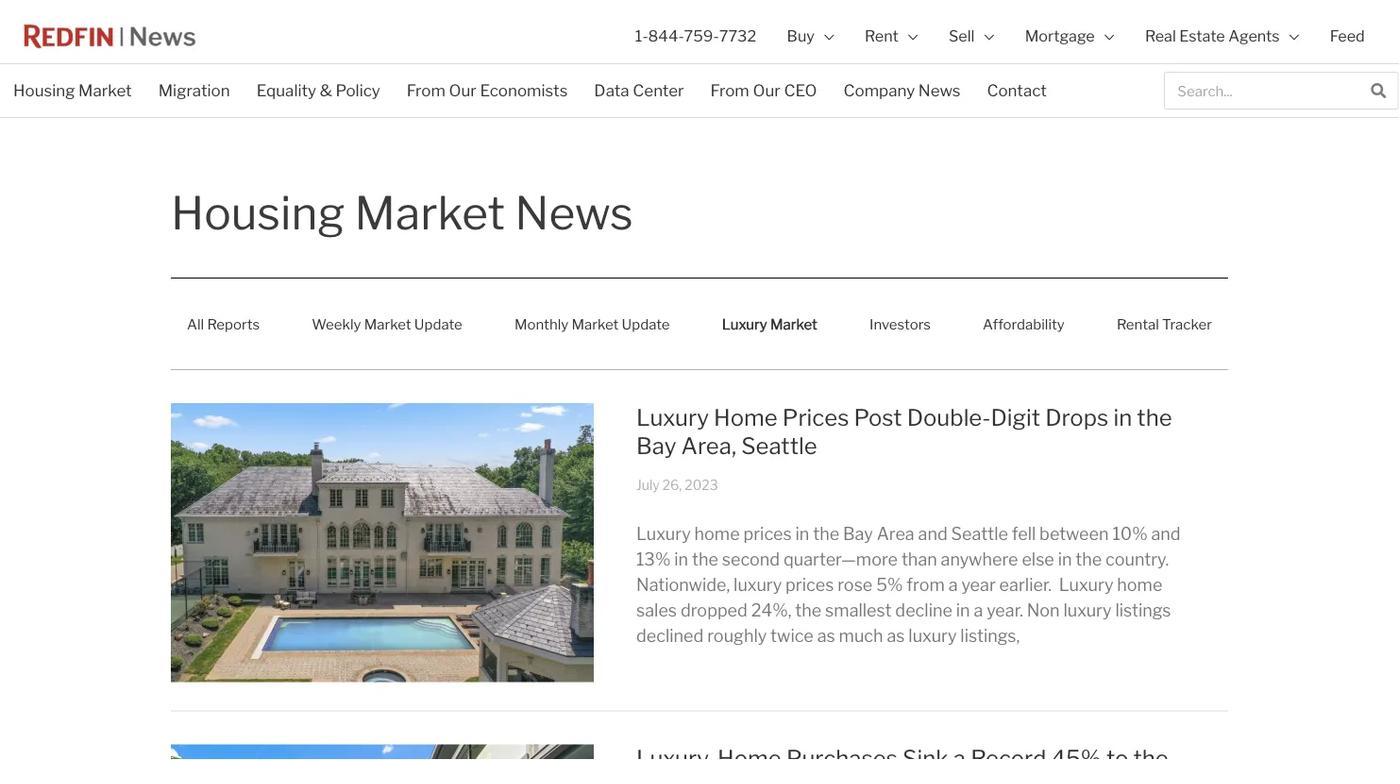 Task type: vqa. For each thing, say whether or not it's contained in the screenshot.
we at the right
no



Task type: locate. For each thing, give the bounding box(es) containing it.
as right the twice
[[817, 626, 835, 646]]

home up second
[[695, 524, 740, 544]]

1 horizontal spatial bay
[[843, 524, 873, 544]]

real estate agents link
[[1130, 0, 1315, 73]]

prices up second
[[744, 524, 792, 544]]

news
[[919, 81, 961, 100], [515, 185, 633, 240]]

2 update from the left
[[622, 315, 670, 332]]

update for monthly market update
[[622, 315, 670, 332]]

0 horizontal spatial and
[[918, 524, 948, 544]]

1 horizontal spatial housing
[[171, 185, 345, 240]]

area,
[[681, 432, 737, 459]]

2 from from the left
[[711, 81, 749, 100]]

from for from our economists
[[407, 81, 446, 100]]

from
[[407, 81, 446, 100], [711, 81, 749, 100]]

2 horizontal spatial luxury
[[1064, 600, 1112, 621]]

non
[[1027, 600, 1060, 621]]

luxury for luxury home prices post double-digit drops in the bay area, seattle
[[636, 404, 709, 431]]

1 horizontal spatial news
[[919, 81, 961, 100]]

luxury
[[734, 575, 782, 595], [1064, 600, 1112, 621], [909, 626, 957, 646]]

the right drops at right bottom
[[1137, 404, 1172, 431]]

market
[[78, 81, 132, 100], [355, 185, 505, 240], [364, 315, 411, 332], [572, 315, 619, 332], [770, 315, 818, 332]]

all
[[187, 315, 204, 332]]

1 vertical spatial bay
[[843, 524, 873, 544]]

0 vertical spatial a
[[949, 575, 958, 595]]

1 horizontal spatial update
[[622, 315, 670, 332]]

luxury up non
[[1059, 575, 1114, 595]]

1 vertical spatial prices
[[786, 575, 834, 595]]

bay inside luxury home prices in the bay area and seattle fell between 10% and 13% in the second quarter—more than anywhere else in the country. nationwide, luxury prices rose 5% from a year earlier.  luxury home sales dropped 24%, the smallest decline in a year. non luxury listings declined roughly twice as much as luxury listings,
[[843, 524, 873, 544]]

0 horizontal spatial bay
[[636, 432, 676, 459]]

a
[[949, 575, 958, 595], [974, 600, 983, 621]]

prices
[[744, 524, 792, 544], [786, 575, 834, 595]]

monthly
[[515, 315, 569, 332]]

1 vertical spatial news
[[515, 185, 633, 240]]

luxury market
[[722, 315, 818, 332]]

sales
[[636, 600, 677, 621]]

rent
[[865, 27, 899, 45]]

second
[[722, 549, 780, 570]]

our inside from our economists link
[[449, 81, 477, 100]]

the up 'quarter—more'
[[813, 524, 840, 544]]

luxury down second
[[734, 575, 782, 595]]

in inside luxury home prices post double-digit drops in the bay area, seattle
[[1114, 404, 1132, 431]]

0 horizontal spatial luxury
[[734, 575, 782, 595]]

1 horizontal spatial as
[[887, 626, 905, 646]]

0 vertical spatial news
[[919, 81, 961, 100]]

1 our from the left
[[449, 81, 477, 100]]

housing for housing market news
[[171, 185, 345, 240]]

1 horizontal spatial and
[[1151, 524, 1181, 544]]

policy
[[336, 81, 380, 100]]

agents
[[1229, 27, 1280, 45]]

0 horizontal spatial as
[[817, 626, 835, 646]]

from our economists link
[[394, 69, 581, 112]]

in right else
[[1058, 549, 1072, 570]]

1 from from the left
[[407, 81, 446, 100]]

and
[[918, 524, 948, 544], [1151, 524, 1181, 544]]

our left ceo
[[753, 81, 781, 100]]

much
[[839, 626, 883, 646]]

in up nationwide,
[[674, 549, 688, 570]]

luxury right non
[[1064, 600, 1112, 621]]

from right "policy"
[[407, 81, 446, 100]]

prices down 'quarter—more'
[[786, 575, 834, 595]]

2 as from the left
[[887, 626, 905, 646]]

2 vertical spatial luxury
[[909, 626, 957, 646]]

10%
[[1113, 524, 1148, 544]]

1 horizontal spatial from
[[711, 81, 749, 100]]

anywhere
[[941, 549, 1018, 570]]

from
[[907, 575, 945, 595]]

redfin real estate news image
[[19, 17, 200, 56]]

1 update from the left
[[414, 315, 462, 332]]

equality & policy
[[257, 81, 380, 100]]

luxury home prices post double-digit drops in the bay area, seattle link
[[636, 404, 1172, 459]]

2 our from the left
[[753, 81, 781, 100]]

0 horizontal spatial update
[[414, 315, 462, 332]]

the inside luxury home prices post double-digit drops in the bay area, seattle
[[1137, 404, 1172, 431]]

0 horizontal spatial housing
[[13, 81, 75, 100]]

luxury
[[722, 315, 767, 332], [636, 404, 709, 431], [636, 524, 691, 544], [1059, 575, 1114, 595]]

estate
[[1180, 27, 1225, 45]]

housing for housing market
[[13, 81, 75, 100]]

market for monthly market update
[[572, 315, 619, 332]]

1 horizontal spatial a
[[974, 600, 983, 621]]

in
[[1114, 404, 1132, 431], [796, 524, 810, 544], [674, 549, 688, 570], [1058, 549, 1072, 570], [956, 600, 970, 621]]

from for from our ceo
[[711, 81, 749, 100]]

luxury home prices post double-digit drops in the bay area, seattle
[[636, 404, 1172, 459]]

from our ceo
[[711, 81, 817, 100]]

0 vertical spatial seattle
[[741, 432, 817, 459]]

drops
[[1045, 404, 1109, 431]]

1-844-759-7732
[[635, 27, 757, 45]]

migration
[[158, 81, 230, 100]]

Search... search field
[[1165, 73, 1360, 109]]

0 horizontal spatial our
[[449, 81, 477, 100]]

0 horizontal spatial seattle
[[741, 432, 817, 459]]

our left economists
[[449, 81, 477, 100]]

1 horizontal spatial seattle
[[951, 524, 1008, 544]]

luxury inside luxury home prices post double-digit drops in the bay area, seattle
[[636, 404, 709, 431]]

0 vertical spatial home
[[695, 524, 740, 544]]

ceo
[[784, 81, 817, 100]]

1 horizontal spatial luxury
[[909, 626, 957, 646]]

seattle down home
[[741, 432, 817, 459]]

the
[[1137, 404, 1172, 431], [813, 524, 840, 544], [692, 549, 718, 570], [1076, 549, 1102, 570], [795, 600, 822, 621]]

the down between
[[1076, 549, 1102, 570]]

844-
[[648, 27, 684, 45]]

1 vertical spatial housing
[[171, 185, 345, 240]]

luxury home prices in the bay area and seattle fell between 10% and 13% in the second quarter—more than anywhere else in the country. nationwide, luxury prices rose 5% from a year earlier.  luxury home sales dropped 24%, the smallest decline in a year. non luxury listings declined roughly twice as much as luxury listings,
[[636, 524, 1181, 646]]

0 vertical spatial bay
[[636, 432, 676, 459]]

bay up 'quarter—more'
[[843, 524, 873, 544]]

luxury up 13%
[[636, 524, 691, 544]]

housing
[[13, 81, 75, 100], [171, 185, 345, 240]]

buy link
[[772, 0, 850, 73]]

seattle up anywhere
[[951, 524, 1008, 544]]

from down 7732
[[711, 81, 749, 100]]

13%
[[636, 549, 671, 570]]

a down year at the bottom right of page
[[974, 600, 983, 621]]

0 horizontal spatial home
[[695, 524, 740, 544]]

1 as from the left
[[817, 626, 835, 646]]

luxury up area,
[[636, 404, 709, 431]]

real estate agents
[[1145, 27, 1280, 45]]

bay inside luxury home prices post double-digit drops in the bay area, seattle
[[636, 432, 676, 459]]

24%,
[[751, 600, 792, 621]]

and up the than
[[918, 524, 948, 544]]

economists
[[480, 81, 568, 100]]

a left year at the bottom right of page
[[949, 575, 958, 595]]

our inside from our ceo link
[[753, 81, 781, 100]]

1 horizontal spatial home
[[1117, 575, 1163, 595]]

investors link
[[854, 302, 947, 346]]

759-
[[684, 27, 719, 45]]

2 and from the left
[[1151, 524, 1181, 544]]

post
[[854, 404, 902, 431]]

market for housing market news
[[355, 185, 505, 240]]

and right 10%
[[1151, 524, 1181, 544]]

weekly
[[312, 315, 361, 332]]

luxury up home
[[722, 315, 767, 332]]

year
[[962, 575, 996, 595]]

tracker
[[1162, 315, 1212, 332]]

rental tracker link
[[1101, 302, 1228, 346]]

update
[[414, 315, 462, 332], [622, 315, 670, 332]]

market for luxury market
[[770, 315, 818, 332]]

in up 'quarter—more'
[[796, 524, 810, 544]]

0 horizontal spatial news
[[515, 185, 633, 240]]

seattle inside luxury home prices post double-digit drops in the bay area, seattle
[[741, 432, 817, 459]]

None search field
[[1164, 72, 1399, 110]]

luxury for luxury market
[[722, 315, 767, 332]]

nationwide,
[[636, 575, 730, 595]]

the up the twice
[[795, 600, 822, 621]]

1 vertical spatial luxury
[[1064, 600, 1112, 621]]

1 horizontal spatial our
[[753, 81, 781, 100]]

bay
[[636, 432, 676, 459], [843, 524, 873, 544]]

as right the much
[[887, 626, 905, 646]]

in right drops at right bottom
[[1114, 404, 1132, 431]]

0 vertical spatial housing
[[13, 81, 75, 100]]

0 horizontal spatial from
[[407, 81, 446, 100]]

digit
[[991, 404, 1041, 431]]

home down "country."
[[1117, 575, 1163, 595]]

luxury down decline
[[909, 626, 957, 646]]

bay up the "july"
[[636, 432, 676, 459]]

our for economists
[[449, 81, 477, 100]]

monthly market update link
[[498, 302, 686, 346]]

1 vertical spatial seattle
[[951, 524, 1008, 544]]



Task type: describe. For each thing, give the bounding box(es) containing it.
1 and from the left
[[918, 524, 948, 544]]

company news
[[844, 81, 961, 100]]

26,
[[663, 477, 682, 493]]

market for weekly market update
[[364, 315, 411, 332]]

quarter—more
[[784, 549, 898, 570]]

luxury market link
[[706, 302, 834, 346]]

than
[[902, 549, 937, 570]]

home
[[714, 404, 778, 431]]

from our economists
[[407, 81, 568, 100]]

1 vertical spatial a
[[974, 600, 983, 621]]

listings,
[[961, 626, 1020, 646]]

equality & policy link
[[243, 69, 394, 112]]

prices
[[783, 404, 849, 431]]

sell
[[949, 27, 975, 45]]

buy
[[787, 27, 815, 45]]

migration link
[[145, 69, 243, 112]]

decline
[[895, 600, 953, 621]]

search image
[[1371, 83, 1386, 98]]

0 vertical spatial luxury
[[734, 575, 782, 595]]

sell link
[[934, 0, 1010, 73]]

real
[[1145, 27, 1176, 45]]

rental tracker
[[1117, 315, 1212, 332]]

mortgage
[[1025, 27, 1095, 45]]

update for weekly market update
[[414, 315, 462, 332]]

twice
[[771, 626, 814, 646]]

investors
[[870, 315, 931, 332]]

area
[[877, 524, 915, 544]]

1-844-759-7732 link
[[620, 0, 772, 73]]

feed
[[1330, 27, 1365, 45]]

year.
[[987, 600, 1023, 621]]

contact link
[[974, 69, 1060, 112]]

&
[[320, 81, 332, 100]]

declined
[[636, 626, 704, 646]]

our for ceo
[[753, 81, 781, 100]]

country.
[[1106, 549, 1169, 570]]

the up nationwide,
[[692, 549, 718, 570]]

dropped
[[681, 600, 748, 621]]

rental
[[1117, 315, 1159, 332]]

weekly market update
[[312, 315, 462, 332]]

contact
[[987, 81, 1047, 100]]

roughly
[[707, 626, 767, 646]]

affordability link
[[967, 302, 1081, 346]]

1-
[[635, 27, 648, 45]]

luxury for luxury home prices in the bay area and seattle fell between 10% and 13% in the second quarter—more than anywhere else in the country. nationwide, luxury prices rose 5% from a year earlier.  luxury home sales dropped 24%, the smallest decline in a year. non luxury listings declined roughly twice as much as luxury listings,
[[636, 524, 691, 544]]

market for housing market
[[78, 81, 132, 100]]

feed link
[[1315, 0, 1380, 73]]

july 26, 2023
[[636, 477, 718, 493]]

7732
[[719, 27, 757, 45]]

weekly market update link
[[296, 302, 479, 346]]

from our ceo link
[[697, 69, 830, 112]]

smallest
[[825, 600, 892, 621]]

seattle inside luxury home prices in the bay area and seattle fell between 10% and 13% in the second quarter—more than anywhere else in the country. nationwide, luxury prices rose 5% from a year earlier.  luxury home sales dropped 24%, the smallest decline in a year. non luxury listings declined roughly twice as much as luxury listings,
[[951, 524, 1008, 544]]

else
[[1022, 549, 1055, 570]]

fell
[[1012, 524, 1036, 544]]

rose
[[838, 575, 873, 595]]

data center link
[[581, 69, 697, 112]]

0 vertical spatial prices
[[744, 524, 792, 544]]

5%
[[876, 575, 903, 595]]

housing market news
[[171, 185, 633, 240]]

data center
[[594, 81, 684, 100]]

0 horizontal spatial a
[[949, 575, 958, 595]]

center
[[633, 81, 684, 100]]

company news link
[[830, 69, 974, 112]]

july
[[636, 477, 660, 493]]

housing market
[[13, 81, 132, 100]]

equality
[[257, 81, 316, 100]]

between
[[1040, 524, 1109, 544]]

1 vertical spatial home
[[1117, 575, 1163, 595]]

2023
[[685, 477, 718, 493]]

affordability
[[983, 315, 1065, 332]]

rent link
[[850, 0, 934, 73]]

mortgage link
[[1010, 0, 1130, 73]]

listings
[[1116, 600, 1171, 621]]

in down year at the bottom right of page
[[956, 600, 970, 621]]

double-
[[907, 404, 991, 431]]

all reports link
[[171, 302, 276, 346]]

data
[[594, 81, 629, 100]]

all reports
[[187, 315, 260, 332]]

monthly market update
[[515, 315, 670, 332]]



